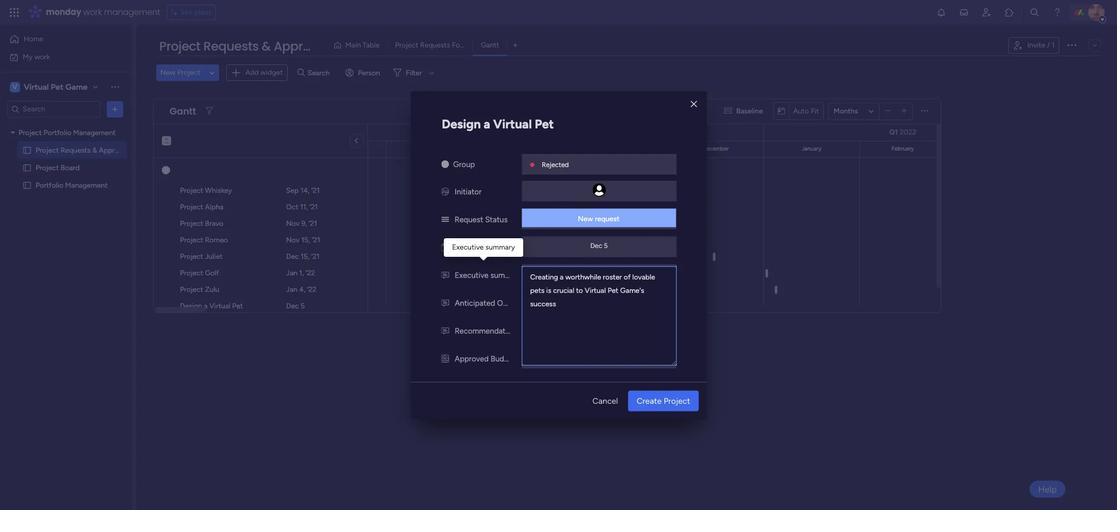 Task type: describe. For each thing, give the bounding box(es) containing it.
project requests form button
[[387, 37, 473, 54]]

sep
[[286, 186, 299, 195]]

pet inside dialog
[[535, 116, 554, 131]]

virtual pet game
[[24, 82, 88, 92]]

v2 collapse down image
[[162, 133, 171, 139]]

0 vertical spatial portfolio
[[44, 128, 71, 137]]

work for monday
[[83, 6, 102, 18]]

project inside new project button
[[177, 68, 201, 77]]

1 vertical spatial a
[[204, 302, 208, 310]]

my work button
[[6, 49, 111, 65]]

project alpha
[[180, 203, 223, 211]]

juliet
[[205, 252, 223, 261]]

anticipated outcomes
[[455, 298, 534, 307]]

widget
[[260, 68, 283, 77]]

v2 long text column image for executive
[[441, 270, 449, 279]]

3 v2 long text column image from the top
[[441, 326, 449, 335]]

november
[[608, 145, 635, 152]]

v2 minus image
[[885, 107, 891, 115]]

v2 funnel image
[[206, 107, 213, 115]]

approved budget
[[455, 354, 516, 363]]

design inside dialog
[[442, 116, 481, 131]]

form
[[452, 41, 469, 50]]

project romeo
[[180, 236, 228, 244]]

golf
[[205, 269, 219, 277]]

caret down image
[[11, 129, 15, 136]]

gantt button
[[473, 37, 507, 54]]

project whiskey
[[180, 186, 232, 195]]

jan for jan 4, '22
[[286, 285, 298, 294]]

help image
[[1053, 7, 1063, 18]]

add widget button
[[226, 64, 288, 81]]

outcomes
[[497, 298, 534, 307]]

'21 for nov 15, '21
[[312, 236, 320, 244]]

james peterson image
[[1089, 4, 1105, 21]]

group
[[453, 159, 475, 169]]

v2 today image
[[778, 107, 785, 115]]

create
[[637, 396, 662, 405]]

public board image
[[22, 180, 32, 190]]

design a virtual pet dialog
[[410, 91, 707, 419]]

sep 14, '21
[[286, 186, 320, 195]]

nov for nov 9, '21
[[286, 219, 300, 228]]

my
[[23, 52, 33, 61]]

Creating a worthwhile roster of lovable pets is crucial to Virtual Pet Game's success text field
[[522, 266, 677, 365]]

dec 5 inside design a virtual pet dialog
[[591, 242, 608, 249]]

project up project zulu
[[180, 269, 203, 277]]

new project
[[160, 68, 201, 77]]

project juliet
[[180, 252, 223, 261]]

& inside field
[[262, 38, 271, 55]]

project golf
[[180, 269, 219, 277]]

portfolio management
[[36, 181, 108, 190]]

design a virtual pet inside dialog
[[442, 116, 554, 131]]

jan 1, '22
[[286, 269, 315, 277]]

oct 11, '21
[[286, 203, 318, 211]]

& inside list box
[[92, 146, 97, 154]]

see
[[180, 8, 193, 17]]

project right caret down icon
[[19, 128, 42, 137]]

see plans button
[[166, 5, 216, 20]]

project up project alpha at the top of page
[[180, 186, 203, 195]]

invite / 1
[[1028, 41, 1055, 50]]

'22 for jan 1, '22
[[306, 269, 315, 277]]

v2 search image
[[297, 67, 305, 79]]

home
[[24, 35, 43, 43]]

table
[[363, 41, 380, 50]]

Project Requests & Approvals field
[[157, 38, 335, 55]]

management
[[104, 6, 160, 18]]

'21 for sep 14, '21
[[312, 186, 320, 195]]

december
[[703, 145, 729, 152]]

2022
[[900, 128, 917, 137]]

project left board
[[36, 163, 59, 172]]

new for new project
[[160, 68, 175, 77]]

approvals inside list box
[[99, 146, 131, 154]]

date
[[485, 242, 502, 252]]

virtual inside design a virtual pet dialog
[[493, 116, 532, 131]]

dec inside design a virtual pet dialog
[[591, 242, 602, 249]]

v
[[12, 82, 17, 91]]

nov for nov 15, '21
[[286, 236, 300, 244]]

2021
[[335, 128, 351, 137]]

auto
[[794, 107, 809, 115]]

budget
[[491, 354, 516, 363]]

summary inside design a virtual pet dialog
[[491, 270, 522, 279]]

nov 9, '21
[[286, 219, 317, 228]]

0 horizontal spatial design
[[180, 302, 202, 310]]

executive inside design a virtual pet dialog
[[455, 270, 489, 279]]

dapulse numbers column image
[[441, 354, 449, 363]]

initiator
[[455, 187, 482, 196]]

workspace image
[[10, 81, 20, 93]]

add
[[245, 68, 259, 77]]

main
[[346, 41, 361, 50]]

gantt inside button
[[481, 41, 499, 50]]

v2 collapse up image
[[162, 140, 171, 146]]

dec for project juliet
[[286, 252, 299, 261]]

auto fit button
[[789, 103, 824, 120]]

1,
[[299, 269, 304, 277]]

new project button
[[156, 65, 205, 81]]

list box containing project portfolio management
[[0, 122, 131, 333]]

angle down image
[[210, 69, 215, 77]]

help
[[1039, 484, 1057, 494]]

project requests form
[[395, 41, 469, 50]]

project up project board
[[36, 146, 59, 154]]

bravo
[[205, 219, 223, 228]]

v2 status image
[[441, 215, 449, 224]]

notifications image
[[936, 7, 947, 18]]

project up 'project bravo'
[[180, 203, 203, 211]]

'21 for nov 9, '21
[[309, 219, 317, 228]]

add view image
[[513, 42, 518, 49]]

main table button
[[330, 37, 387, 54]]

nov 15, '21
[[286, 236, 320, 244]]

approved
[[455, 354, 489, 363]]

project zulu
[[180, 285, 219, 294]]

1 vertical spatial 5
[[301, 302, 305, 310]]

select product image
[[9, 7, 20, 18]]

virtual inside workspace selection element
[[24, 82, 49, 92]]

pet inside workspace selection element
[[51, 82, 63, 92]]

board
[[61, 163, 80, 172]]

fit
[[811, 107, 819, 115]]

approvals inside field
[[274, 38, 335, 55]]

project board
[[36, 163, 80, 172]]

0 horizontal spatial dec 5
[[286, 302, 305, 310]]

create project button
[[629, 390, 699, 411]]

project inside project requests & approvals field
[[159, 38, 200, 55]]

add widget
[[245, 68, 283, 77]]

0 vertical spatial summary
[[486, 243, 515, 252]]

5 inside design a virtual pet dialog
[[604, 242, 608, 249]]

jan 4, '22
[[286, 285, 317, 294]]

project requests & approvals inside list box
[[36, 146, 131, 154]]

4,
[[299, 285, 306, 294]]

new request
[[578, 214, 620, 223]]

june
[[142, 145, 154, 152]]

request
[[595, 214, 620, 223]]

1 vertical spatial portfolio
[[36, 181, 63, 190]]

see plans
[[180, 8, 212, 17]]



Task type: vqa. For each thing, say whether or not it's contained in the screenshot.
Project 2
no



Task type: locate. For each thing, give the bounding box(es) containing it.
1 nov from the top
[[286, 219, 300, 228]]

help button
[[1030, 481, 1066, 498]]

1 vertical spatial nov
[[286, 236, 300, 244]]

0 vertical spatial &
[[262, 38, 271, 55]]

option
[[0, 123, 131, 125]]

9,
[[301, 219, 307, 228]]

15, for nov
[[301, 236, 310, 244]]

0 vertical spatial 15,
[[301, 236, 310, 244]]

1 vertical spatial new
[[578, 214, 593, 223]]

project portfolio management
[[19, 128, 116, 137]]

0 vertical spatial gantt
[[481, 41, 499, 50]]

1 vertical spatial gantt
[[170, 105, 196, 118]]

1 horizontal spatial gantt
[[481, 41, 499, 50]]

requests for project requests & approvals field on the left of page
[[203, 38, 259, 55]]

1 jan from the top
[[286, 269, 298, 277]]

2 nov from the top
[[286, 236, 300, 244]]

1 horizontal spatial a
[[484, 116, 490, 131]]

design
[[442, 116, 481, 131], [180, 302, 202, 310]]

work for my
[[34, 52, 50, 61]]

0 vertical spatial executive
[[452, 243, 484, 252]]

project up new project
[[159, 38, 200, 55]]

2 horizontal spatial virtual
[[493, 116, 532, 131]]

0 vertical spatial 5
[[604, 242, 608, 249]]

0 horizontal spatial work
[[34, 52, 50, 61]]

request status
[[455, 215, 508, 224]]

gantt
[[481, 41, 499, 50], [170, 105, 196, 118]]

executive summary down request status
[[452, 243, 515, 252]]

'21 up dec 15, '21
[[312, 236, 320, 244]]

request right dapulse date column "image"
[[455, 242, 483, 252]]

request date
[[455, 242, 502, 252]]

main table
[[346, 41, 380, 50]]

'21
[[312, 186, 320, 195], [310, 203, 318, 211], [309, 219, 317, 228], [312, 236, 320, 244], [311, 252, 320, 261]]

project bravo
[[180, 219, 223, 228]]

october
[[517, 145, 538, 152]]

monday work management
[[46, 6, 160, 18]]

executive summary inside design a virtual pet dialog
[[455, 270, 522, 279]]

'22 right 4,
[[307, 285, 317, 294]]

list box
[[0, 122, 131, 333]]

1 public board image from the top
[[22, 145, 32, 155]]

work
[[83, 6, 102, 18], [34, 52, 50, 61]]

1 request from the top
[[455, 215, 483, 224]]

nov left 9,
[[286, 219, 300, 228]]

0 horizontal spatial 5
[[301, 302, 305, 310]]

1 vertical spatial dec 5
[[286, 302, 305, 310]]

5 down request
[[604, 242, 608, 249]]

0 vertical spatial a
[[484, 116, 490, 131]]

requests up board
[[61, 146, 91, 154]]

zulu
[[205, 285, 219, 294]]

request for request date
[[455, 242, 483, 252]]

game
[[65, 82, 88, 92]]

0 horizontal spatial requests
[[61, 146, 91, 154]]

dec up jan 1, '22
[[286, 252, 299, 261]]

design a virtual pet down zulu
[[180, 302, 243, 310]]

dec for design a virtual pet
[[286, 302, 299, 310]]

1 vertical spatial jan
[[286, 285, 298, 294]]

a inside dialog
[[484, 116, 490, 131]]

a
[[484, 116, 490, 131], [204, 302, 208, 310]]

'21 right '14,'
[[312, 186, 320, 195]]

request right v2 status image
[[455, 215, 483, 224]]

months
[[834, 106, 858, 115]]

dec 5 down jan 4, '22 at the bottom left of page
[[286, 302, 305, 310]]

v2 long text column image for anticipated
[[441, 298, 449, 307]]

'21 for dec 15, '21
[[311, 252, 320, 261]]

project left angle down image
[[177, 68, 201, 77]]

filter
[[406, 68, 422, 77]]

2 v2 long text column image from the top
[[441, 298, 449, 307]]

person button
[[342, 65, 386, 81]]

cancel button
[[584, 390, 626, 411]]

15, down nov 15, '21
[[301, 252, 310, 261]]

inbox image
[[959, 7, 969, 18]]

requests for project requests form button
[[420, 41, 450, 50]]

approvals up the v2 search image
[[274, 38, 335, 55]]

&
[[262, 38, 271, 55], [92, 146, 97, 154]]

2 vertical spatial v2 long text column image
[[441, 326, 449, 335]]

new inside button
[[160, 68, 175, 77]]

executive right dapulse date column "image"
[[452, 243, 484, 252]]

1 vertical spatial pet
[[535, 116, 554, 131]]

0 vertical spatial executive summary
[[452, 243, 515, 252]]

1 vertical spatial executive
[[455, 270, 489, 279]]

v2 multiple person column image
[[441, 187, 449, 196]]

Search in workspace field
[[22, 103, 86, 115]]

v2 long text column image up "dapulse numbers column" icon
[[441, 326, 449, 335]]

invite members image
[[982, 7, 992, 18]]

'21 right '11,' at the top left of page
[[310, 203, 318, 211]]

1 horizontal spatial design
[[442, 116, 481, 131]]

1 horizontal spatial pet
[[232, 302, 243, 310]]

my work
[[23, 52, 50, 61]]

cancel
[[593, 396, 618, 405]]

virtual right v
[[24, 82, 49, 92]]

public board image for project board
[[22, 163, 32, 172]]

0 vertical spatial public board image
[[22, 145, 32, 155]]

february
[[892, 145, 914, 152]]

1 vertical spatial summary
[[491, 270, 522, 279]]

0 horizontal spatial a
[[204, 302, 208, 310]]

new
[[160, 68, 175, 77], [578, 214, 593, 223]]

dec 5
[[591, 242, 608, 249], [286, 302, 305, 310]]

0 vertical spatial virtual
[[24, 82, 49, 92]]

'22 right 1,
[[306, 269, 315, 277]]

project right create
[[664, 396, 690, 405]]

executive summary
[[452, 243, 515, 252], [455, 270, 522, 279]]

management down board
[[65, 181, 108, 190]]

summary up outcomes
[[491, 270, 522, 279]]

/
[[1048, 41, 1050, 50]]

anticipated
[[455, 298, 495, 307]]

new for new request
[[578, 214, 593, 223]]

filter button
[[389, 65, 438, 81]]

dapulse date column image
[[441, 242, 449, 252]]

portfolio down search in workspace field
[[44, 128, 71, 137]]

1 vertical spatial request
[[455, 242, 483, 252]]

1 vertical spatial work
[[34, 52, 50, 61]]

project inside create project button
[[664, 396, 690, 405]]

create project
[[637, 396, 690, 405]]

apps image
[[1005, 7, 1015, 18]]

v2 long text column image down dapulse date column "image"
[[441, 270, 449, 279]]

baseline
[[736, 107, 763, 116]]

baseline button
[[720, 103, 769, 119]]

2 request from the top
[[455, 242, 483, 252]]

1 horizontal spatial 5
[[604, 242, 608, 249]]

0 vertical spatial design
[[442, 116, 481, 131]]

1 horizontal spatial new
[[578, 214, 593, 223]]

1 vertical spatial executive summary
[[455, 270, 522, 279]]

close image
[[691, 100, 697, 108]]

5 down 4,
[[301, 302, 305, 310]]

request for request status
[[455, 215, 483, 224]]

1 horizontal spatial virtual
[[209, 302, 231, 310]]

dec down jan 4, '22 at the bottom left of page
[[286, 302, 299, 310]]

1 v2 long text column image from the top
[[441, 270, 449, 279]]

project down project golf
[[180, 285, 203, 294]]

1 vertical spatial management
[[65, 181, 108, 190]]

design a virtual pet
[[442, 116, 554, 131], [180, 302, 243, 310]]

invite
[[1028, 41, 1046, 50]]

new left angle down image
[[160, 68, 175, 77]]

portfolio
[[44, 128, 71, 137], [36, 181, 63, 190]]

project inside project requests form button
[[395, 41, 419, 50]]

15,
[[301, 236, 310, 244], [301, 252, 310, 261]]

0 vertical spatial work
[[83, 6, 102, 18]]

request
[[455, 215, 483, 224], [455, 242, 483, 252]]

requests inside project requests & approvals field
[[203, 38, 259, 55]]

0 horizontal spatial virtual
[[24, 82, 49, 92]]

status
[[485, 215, 508, 224]]

0 horizontal spatial project requests & approvals
[[36, 146, 131, 154]]

jan left 4,
[[286, 285, 298, 294]]

0 vertical spatial request
[[455, 215, 483, 224]]

0 vertical spatial v2 long text column image
[[441, 270, 449, 279]]

1 horizontal spatial &
[[262, 38, 271, 55]]

0 vertical spatial dec
[[591, 242, 602, 249]]

1 vertical spatial virtual
[[493, 116, 532, 131]]

1 vertical spatial dec
[[286, 252, 299, 261]]

requests inside project requests form button
[[420, 41, 450, 50]]

design up group at left top
[[442, 116, 481, 131]]

portfolio down project board
[[36, 181, 63, 190]]

1 vertical spatial project requests & approvals
[[36, 146, 131, 154]]

summary down the status
[[486, 243, 515, 252]]

public board image
[[22, 145, 32, 155], [22, 163, 32, 172]]

management up board
[[73, 128, 116, 137]]

1 horizontal spatial design a virtual pet
[[442, 116, 554, 131]]

work right the my
[[34, 52, 50, 61]]

dec down new request
[[591, 242, 602, 249]]

dec 5 down new request
[[591, 242, 608, 249]]

0 horizontal spatial gantt
[[170, 105, 196, 118]]

0 vertical spatial design a virtual pet
[[442, 116, 554, 131]]

project up 'project juliet'
[[180, 236, 203, 244]]

romeo
[[205, 236, 228, 244]]

1 horizontal spatial approvals
[[274, 38, 335, 55]]

q1
[[890, 128, 898, 137]]

0 vertical spatial pet
[[51, 82, 63, 92]]

virtual down zulu
[[209, 302, 231, 310]]

plans
[[194, 8, 212, 17]]

monday
[[46, 6, 81, 18]]

2 vertical spatial virtual
[[209, 302, 231, 310]]

nov
[[286, 219, 300, 228], [286, 236, 300, 244]]

work right monday
[[83, 6, 102, 18]]

oct
[[286, 203, 298, 211]]

'21 for oct 11, '21
[[310, 203, 318, 211]]

1 vertical spatial approvals
[[99, 146, 131, 154]]

pet
[[51, 82, 63, 92], [535, 116, 554, 131], [232, 302, 243, 310]]

1 vertical spatial design
[[180, 302, 202, 310]]

0 vertical spatial '22
[[306, 269, 315, 277]]

requests up angle down image
[[203, 38, 259, 55]]

dec 15, '21
[[286, 252, 320, 261]]

arrow down image
[[426, 67, 438, 79]]

0 horizontal spatial new
[[160, 68, 175, 77]]

search everything image
[[1030, 7, 1040, 18]]

v2 long text column image
[[441, 270, 449, 279], [441, 298, 449, 307], [441, 326, 449, 335]]

project requests & approvals up board
[[36, 146, 131, 154]]

executive up anticipated at bottom left
[[455, 270, 489, 279]]

work inside button
[[34, 52, 50, 61]]

invite / 1 button
[[1009, 37, 1060, 54]]

& up the add widget
[[262, 38, 271, 55]]

q1 2022
[[890, 128, 917, 137]]

gantt left add view icon
[[481, 41, 499, 50]]

& down project portfolio management
[[92, 146, 97, 154]]

virtual
[[24, 82, 49, 92], [493, 116, 532, 131], [209, 302, 231, 310]]

0 vertical spatial dec 5
[[591, 242, 608, 249]]

14,
[[301, 186, 310, 195]]

requests left form
[[420, 41, 450, 50]]

january
[[802, 145, 822, 152]]

1 vertical spatial '22
[[307, 285, 317, 294]]

dec
[[591, 242, 602, 249], [286, 252, 299, 261], [286, 302, 299, 310]]

0 horizontal spatial &
[[92, 146, 97, 154]]

Search field
[[305, 66, 336, 80]]

nov down 'nov 9, '21'
[[286, 236, 300, 244]]

2 vertical spatial pet
[[232, 302, 243, 310]]

jan left 1,
[[286, 269, 298, 277]]

0 vertical spatial approvals
[[274, 38, 335, 55]]

v2 long text column image left anticipated at bottom left
[[441, 298, 449, 307]]

project down project alpha at the top of page
[[180, 219, 203, 228]]

1
[[1052, 41, 1055, 50]]

v2 sun image
[[441, 159, 449, 169]]

0 horizontal spatial approvals
[[99, 146, 131, 154]]

1 horizontal spatial requests
[[203, 38, 259, 55]]

project requests & approvals
[[159, 38, 335, 55], [36, 146, 131, 154]]

1 vertical spatial 15,
[[301, 252, 310, 261]]

1 horizontal spatial project requests & approvals
[[159, 38, 335, 55]]

jan
[[286, 269, 298, 277], [286, 285, 298, 294]]

0 horizontal spatial pet
[[51, 82, 63, 92]]

more dots image
[[922, 107, 929, 115]]

person
[[358, 68, 380, 77]]

1 horizontal spatial dec 5
[[591, 242, 608, 249]]

design a virtual pet up october
[[442, 116, 554, 131]]

0 vertical spatial nov
[[286, 219, 300, 228]]

0 vertical spatial management
[[73, 128, 116, 137]]

new inside design a virtual pet dialog
[[578, 214, 593, 223]]

11,
[[300, 203, 308, 211]]

2 jan from the top
[[286, 285, 298, 294]]

'21 down nov 15, '21
[[311, 252, 320, 261]]

jan for jan 1, '22
[[286, 269, 298, 277]]

1 horizontal spatial work
[[83, 6, 102, 18]]

1 vertical spatial v2 long text column image
[[441, 298, 449, 307]]

2 horizontal spatial requests
[[420, 41, 450, 50]]

whiskey
[[205, 186, 232, 195]]

design down project zulu
[[180, 302, 202, 310]]

requests inside list box
[[61, 146, 91, 154]]

'22
[[306, 269, 315, 277], [307, 285, 317, 294]]

0 vertical spatial jan
[[286, 269, 298, 277]]

approvals left june
[[99, 146, 131, 154]]

2 vertical spatial dec
[[286, 302, 299, 310]]

0 vertical spatial project requests & approvals
[[159, 38, 335, 55]]

auto fit
[[794, 107, 819, 115]]

1 vertical spatial public board image
[[22, 163, 32, 172]]

project up 'filter' popup button
[[395, 41, 419, 50]]

project requests & approvals inside project requests & approvals field
[[159, 38, 335, 55]]

2 horizontal spatial pet
[[535, 116, 554, 131]]

project requests & approvals up add
[[159, 38, 335, 55]]

1 vertical spatial &
[[92, 146, 97, 154]]

home button
[[6, 31, 111, 47]]

virtual up october
[[493, 116, 532, 131]]

15, for dec
[[301, 252, 310, 261]]

'22 for jan 4, '22
[[307, 285, 317, 294]]

new left request
[[578, 214, 593, 223]]

2 public board image from the top
[[22, 163, 32, 172]]

0 vertical spatial new
[[160, 68, 175, 77]]

gantt left v2 funnel image
[[170, 105, 196, 118]]

project up project golf
[[180, 252, 203, 261]]

1 vertical spatial design a virtual pet
[[180, 302, 243, 310]]

public board image for project requests & approvals
[[22, 145, 32, 155]]

workspace selection element
[[10, 81, 89, 93]]

'21 right 9,
[[309, 219, 317, 228]]

v2 plus image
[[902, 107, 907, 115]]

executive summary down date
[[455, 270, 522, 279]]

0 horizontal spatial design a virtual pet
[[180, 302, 243, 310]]

approvals
[[274, 38, 335, 55], [99, 146, 131, 154]]

15, down 9,
[[301, 236, 310, 244]]



